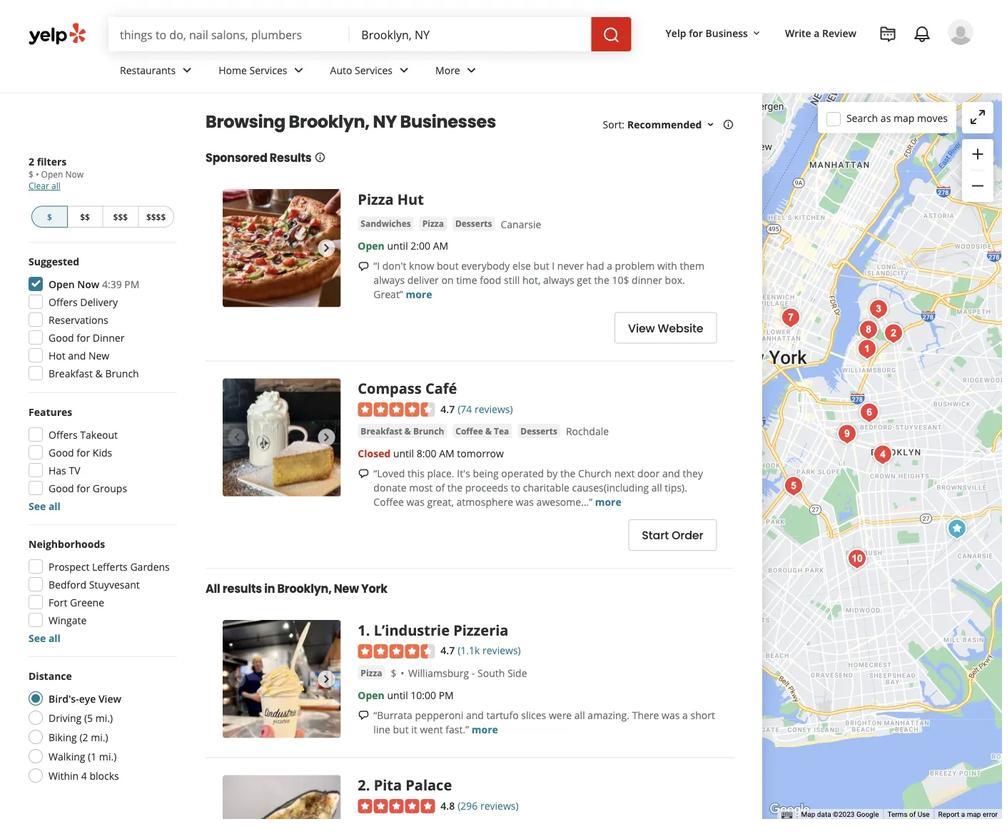 Task type: locate. For each thing, give the bounding box(es) containing it.
0 vertical spatial brooklyn,
[[289, 110, 370, 134]]

0 vertical spatial 16 speech v2 image
[[358, 261, 369, 272]]

0 horizontal spatial breakfast
[[49, 367, 93, 380]]

pizza
[[358, 189, 394, 209], [423, 218, 444, 230], [361, 667, 382, 679]]

and inside "loved this place. it's being operated by the church next door and they donate most of the proceeds to charitable causes(including all tips). coffee was great, atmosphere was awesome…"
[[663, 467, 680, 480]]

until down breakfast & brunch button
[[393, 447, 414, 460]]

the down had
[[594, 273, 610, 287]]

pm right 4:39
[[124, 277, 140, 291]]

0 horizontal spatial desserts button
[[453, 217, 495, 231]]

takeout
[[80, 428, 118, 442]]

coffee inside "loved this place. it's being operated by the church next door and they donate most of the proceeds to charitable causes(including all tips). coffee was great, atmosphere was awesome…"
[[374, 495, 404, 509]]

more down tartufo
[[472, 723, 498, 736]]

all right were at the right of the page
[[575, 709, 585, 722]]

always up great"
[[374, 273, 405, 287]]

greene
[[70, 596, 104, 609]]

None field
[[120, 26, 339, 42], [362, 26, 580, 42]]

16 speech v2 image left "i
[[358, 261, 369, 272]]

driving
[[49, 712, 82, 725]]

next image for compass
[[318, 429, 335, 446]]

4.7 star rating image
[[358, 403, 435, 417], [358, 645, 435, 659]]

amazing.
[[588, 709, 630, 722]]

was down the to
[[516, 495, 534, 509]]

see all down wingate
[[29, 632, 61, 645]]

see all button down has
[[29, 499, 61, 513]]

$ left •
[[29, 169, 33, 180]]

2
[[29, 155, 34, 168], [358, 776, 366, 795]]

until
[[387, 239, 408, 253], [393, 447, 414, 460], [387, 689, 408, 702]]

desserts for canarsie
[[455, 218, 492, 230]]

previous image for pizza hut
[[228, 240, 246, 257]]

time
[[456, 273, 477, 287]]

slideshow element
[[223, 189, 341, 307], [223, 379, 341, 497], [223, 621, 341, 739]]

$ button
[[31, 206, 68, 228]]

1 horizontal spatial was
[[516, 495, 534, 509]]

2 vertical spatial slideshow element
[[223, 621, 341, 739]]

none field up more link
[[362, 26, 580, 42]]

see up neighborhoods on the bottom of page
[[29, 499, 46, 513]]

0 horizontal spatial pm
[[124, 277, 140, 291]]

brunch
[[105, 367, 139, 380], [413, 425, 444, 437]]

kids
[[93, 446, 112, 459]]

café
[[426, 379, 457, 398]]

review
[[823, 26, 857, 40]]

1 horizontal spatial desserts link
[[518, 424, 561, 439]]

1 vertical spatial mi.)
[[91, 731, 108, 744]]

0 vertical spatial .
[[366, 621, 370, 640]]

2 vertical spatial more link
[[472, 723, 498, 736]]

1 4.7 link from the top
[[441, 401, 455, 416]]

all down door
[[652, 481, 662, 495]]

now down filters
[[65, 169, 84, 180]]

1 offers from the top
[[49, 295, 78, 309]]

1 vertical spatial and
[[663, 467, 680, 480]]

1 vertical spatial desserts link
[[518, 424, 561, 439]]

operated
[[502, 467, 544, 480]]

see all button
[[29, 499, 61, 513], [29, 632, 61, 645]]

more
[[406, 288, 432, 301], [595, 495, 622, 509], [472, 723, 498, 736]]

tea
[[494, 425, 509, 437]]

pizza button up open until 10:00 pm at left
[[358, 666, 385, 680]]

expand map image
[[970, 108, 987, 126]]

more link down tartufo
[[472, 723, 498, 736]]

pizza button for the topmost 'pizza' "link"
[[420, 217, 447, 231]]

groups
[[93, 482, 127, 495]]

am right 8:00 at the bottom left of page
[[439, 447, 455, 460]]

1 horizontal spatial &
[[405, 425, 411, 437]]

1 vertical spatial pm
[[439, 689, 454, 702]]

2 vertical spatial pizza
[[361, 667, 382, 679]]

1 horizontal spatial 24 chevron down v2 image
[[396, 62, 413, 79]]

place.
[[427, 467, 455, 480]]

breakfast & brunch down hot and new
[[49, 367, 139, 380]]

for right yelp
[[689, 26, 703, 40]]

2 left pita
[[358, 776, 366, 795]]

1 horizontal spatial new
[[334, 581, 359, 597]]

4.7 link down l'industrie pizzeria link
[[441, 643, 455, 658]]

0 vertical spatial 4.7
[[441, 402, 455, 416]]

with
[[658, 259, 678, 273]]

1 vertical spatial pizza button
[[358, 666, 385, 680]]

1 vertical spatial until
[[393, 447, 414, 460]]

coffee inside button
[[456, 425, 483, 437]]

2 offers from the top
[[49, 428, 78, 442]]

chilo's image
[[856, 399, 884, 427]]

them
[[680, 259, 705, 273]]

see all for wingate
[[29, 632, 61, 645]]

open up "i
[[358, 239, 385, 253]]

4.7 star rating image for until 10:00 pm
[[358, 645, 435, 659]]

until up "burrata
[[387, 689, 408, 702]]

1 vertical spatial 4.7
[[441, 644, 455, 658]]

always down i
[[543, 273, 575, 287]]

0 vertical spatial breakfast & brunch
[[49, 367, 139, 380]]

of left use
[[910, 811, 916, 819]]

1 vertical spatial $
[[47, 211, 52, 223]]

2 vertical spatial reviews)
[[481, 799, 519, 813]]

0 horizontal spatial pizza button
[[358, 666, 385, 680]]

and
[[68, 349, 86, 362], [663, 467, 680, 480], [466, 709, 484, 722]]

1 horizontal spatial 2
[[358, 776, 366, 795]]

4.7 left (1.1k
[[441, 644, 455, 658]]

4.8 star rating image
[[358, 800, 435, 814]]

Find text field
[[120, 26, 339, 42]]

always
[[374, 273, 405, 287], [543, 273, 575, 287]]

services left 24 chevron down v2 icon
[[250, 63, 287, 77]]

offers for offers delivery
[[49, 295, 78, 309]]

open down filters
[[41, 169, 63, 180]]

else
[[513, 259, 531, 273]]

1 services from the left
[[250, 63, 287, 77]]

option group
[[24, 669, 177, 788]]

see for wingate
[[29, 632, 46, 645]]

more link for café
[[595, 495, 622, 509]]

1 4.7 star rating image from the top
[[358, 403, 435, 417]]

deliver
[[408, 273, 439, 287]]

16 speech v2 image
[[358, 261, 369, 272], [358, 468, 369, 480]]

the down it's
[[448, 481, 463, 495]]

0 vertical spatial desserts link
[[453, 217, 495, 231]]

16 info v2 image right 16 chevron down v2 icon
[[723, 119, 734, 130]]

1 good from the top
[[49, 331, 74, 345]]

1 horizontal spatial breakfast & brunch
[[361, 425, 444, 437]]

mi.) right the "(2"
[[91, 731, 108, 744]]

offers up reservations
[[49, 295, 78, 309]]

1 horizontal spatial of
[[910, 811, 916, 819]]

for inside "button"
[[689, 26, 703, 40]]

0 horizontal spatial more
[[406, 288, 432, 301]]

1 horizontal spatial coffee
[[456, 425, 483, 437]]

was down most
[[407, 495, 425, 509]]

2 inside 2 filters $ • open now clear all
[[29, 155, 34, 168]]

0 vertical spatial more
[[406, 288, 432, 301]]

0 vertical spatial desserts button
[[453, 217, 495, 231]]

features
[[29, 405, 72, 419]]

map left error
[[967, 811, 981, 819]]

coffee & tea button
[[453, 424, 512, 439]]

breakfast & brunch up 8:00 at the bottom left of page
[[361, 425, 444, 437]]

wingate
[[49, 614, 87, 627]]

"burrata pepperoni and tartufo slices were all amazing. there was a short line but it went fast."
[[374, 709, 715, 736]]

1 vertical spatial 2
[[358, 776, 366, 795]]

0 horizontal spatial always
[[374, 273, 405, 287]]

1 slideshow element from the top
[[223, 189, 341, 307]]

1 see all button from the top
[[29, 499, 61, 513]]

1 vertical spatial desserts
[[521, 425, 558, 437]]

more link for hut
[[406, 288, 432, 301]]

for
[[689, 26, 703, 40], [77, 331, 90, 345], [77, 446, 90, 459], [77, 482, 90, 495]]

0 vertical spatial now
[[65, 169, 84, 180]]

desserts for rochdale
[[521, 425, 558, 437]]

1 4.7 from the top
[[441, 402, 455, 416]]

results
[[270, 150, 312, 166]]

2 vertical spatial the
[[448, 481, 463, 495]]

16 chevron down v2 image
[[705, 119, 717, 130]]

next image
[[318, 240, 335, 257], [318, 429, 335, 446], [318, 671, 335, 688]]

reviews) up tea
[[475, 402, 513, 416]]

2 always from the left
[[543, 273, 575, 287]]

pm up pepperoni on the left bottom
[[439, 689, 454, 702]]

by
[[547, 467, 558, 480]]

1 vertical spatial view
[[98, 692, 121, 706]]

breakfast down hot and new
[[49, 367, 93, 380]]

3 good from the top
[[49, 482, 74, 495]]

open up 16 speech v2 image
[[358, 689, 385, 702]]

2 24 chevron down v2 image from the left
[[396, 62, 413, 79]]

4.7 link for (1.1k reviews)
[[441, 643, 455, 658]]

24 chevron down v2 image inside restaurants link
[[179, 62, 196, 79]]

desserts button right tea
[[518, 424, 561, 439]]

bird's-
[[49, 692, 79, 706]]

and up tips).
[[663, 467, 680, 480]]

was right there
[[662, 709, 680, 722]]

option group containing distance
[[24, 669, 177, 788]]

offers up the good for kids
[[49, 428, 78, 442]]

0 vertical spatial more link
[[406, 288, 432, 301]]

pizza for the bottom 'pizza' "link"
[[361, 667, 382, 679]]

.
[[366, 621, 370, 640], [366, 776, 370, 795]]

1 horizontal spatial pizza link
[[420, 217, 447, 231]]

2 vertical spatial $
[[391, 667, 397, 680]]

1 horizontal spatial none field
[[362, 26, 580, 42]]

a left short
[[683, 709, 688, 722]]

24 chevron down v2 image right "more"
[[463, 62, 480, 79]]

but left i
[[534, 259, 550, 273]]

desserts link right tea
[[518, 424, 561, 439]]

see all button down wingate
[[29, 632, 61, 645]]

had
[[587, 259, 604, 273]]

but left it at the left of the page
[[393, 723, 409, 736]]

0 horizontal spatial map
[[894, 111, 915, 125]]

1 see all from the top
[[29, 499, 61, 513]]

more link down deliver
[[406, 288, 432, 301]]

pizza up sandwiches on the left of page
[[358, 189, 394, 209]]

write a review
[[785, 26, 857, 40]]

taqueria milear image
[[869, 441, 898, 469]]

. left pita
[[366, 776, 370, 795]]

1 horizontal spatial map
[[967, 811, 981, 819]]

map for moves
[[894, 111, 915, 125]]

and right hot
[[68, 349, 86, 362]]

more link down causes(including
[[595, 495, 622, 509]]

pizza button
[[420, 217, 447, 231], [358, 666, 385, 680]]

l'industrie pizzeria image
[[223, 621, 341, 739]]

1 . from the top
[[366, 621, 370, 640]]

great,
[[427, 495, 454, 509]]

0 vertical spatial pizza hut image
[[223, 189, 341, 307]]

for for kids
[[77, 446, 90, 459]]

4.7 star rating image up breakfast & brunch link
[[358, 403, 435, 417]]

"loved
[[374, 467, 405, 480]]

all down has
[[48, 499, 61, 513]]

suggested
[[29, 255, 79, 268]]

slideshow element for compass
[[223, 379, 341, 497]]

1 vertical spatial slideshow element
[[223, 379, 341, 497]]

4.7 star rating image down l'industrie
[[358, 645, 435, 659]]

none field up home
[[120, 26, 339, 42]]

0 horizontal spatial desserts link
[[453, 217, 495, 231]]

search image
[[603, 26, 620, 44]]

16 info v2 image right results at the top left of the page
[[315, 152, 326, 163]]

hot
[[49, 349, 66, 362]]

2 horizontal spatial more
[[595, 495, 622, 509]]

0 horizontal spatial services
[[250, 63, 287, 77]]

good up hot
[[49, 331, 74, 345]]

pizza up open until 10:00 pm at left
[[361, 667, 382, 679]]

open inside 2 filters $ • open now clear all
[[41, 169, 63, 180]]

2 left filters
[[29, 155, 34, 168]]

view left website
[[628, 320, 655, 336]]

user actions element
[[654, 18, 994, 106]]

1 vertical spatial pizza
[[423, 218, 444, 230]]

google
[[857, 811, 879, 819]]

1 vertical spatial of
[[910, 811, 916, 819]]

0 vertical spatial until
[[387, 239, 408, 253]]

view website
[[628, 320, 704, 336]]

0 horizontal spatial none field
[[120, 26, 339, 42]]

tomorrow
[[457, 447, 504, 460]]

None search field
[[109, 17, 634, 51]]

none field near
[[362, 26, 580, 42]]

a right had
[[607, 259, 613, 273]]

1 horizontal spatial desserts
[[521, 425, 558, 437]]

0 horizontal spatial more link
[[406, 288, 432, 301]]

sandwiches
[[361, 218, 411, 230]]

2 4.7 from the top
[[441, 644, 455, 658]]

4.7 left (74
[[441, 402, 455, 416]]

$ up open until 10:00 pm at left
[[391, 667, 397, 680]]

pizza link up open until 10:00 pm at left
[[358, 666, 385, 680]]

bird's-eye view
[[49, 692, 121, 706]]

24 chevron down v2 image inside the auto services link
[[396, 62, 413, 79]]

2 next image from the top
[[318, 429, 335, 446]]

peter pan donut & pastry shop image
[[865, 295, 893, 324]]

reviews) for palace
[[481, 799, 519, 813]]

24 chevron down v2 image for restaurants
[[179, 62, 196, 79]]

0 vertical spatial desserts
[[455, 218, 492, 230]]

& up closed until 8:00 am tomorrow
[[405, 425, 411, 437]]

reviews) up south
[[483, 644, 521, 658]]

2 . pita palace
[[358, 776, 452, 795]]

1 16 speech v2 image from the top
[[358, 261, 369, 272]]

for down offers takeout
[[77, 446, 90, 459]]

mi.) for biking (2 mi.)
[[91, 731, 108, 744]]

of up great,
[[436, 481, 445, 495]]

open
[[41, 169, 63, 180], [358, 239, 385, 253], [49, 277, 75, 291], [358, 689, 385, 702]]

1 vertical spatial see all
[[29, 632, 61, 645]]

0 vertical spatial see all
[[29, 499, 61, 513]]

0 vertical spatial 4.7 star rating image
[[358, 403, 435, 417]]

1 vertical spatial brunch
[[413, 425, 444, 437]]

1 none field from the left
[[120, 26, 339, 42]]

& down hot and new
[[95, 367, 103, 380]]

coffee down 'donate'
[[374, 495, 404, 509]]

brooklyn, up results at the top left of the page
[[289, 110, 370, 134]]

slices
[[521, 709, 546, 722]]

0 vertical spatial pizza button
[[420, 217, 447, 231]]

offers delivery
[[49, 295, 118, 309]]

2 slideshow element from the top
[[223, 379, 341, 497]]

open down suggested
[[49, 277, 75, 291]]

breakfast up closed
[[361, 425, 403, 437]]

prince street pizza image
[[777, 304, 806, 332]]

2 vertical spatial previous image
[[228, 671, 246, 688]]

0 horizontal spatial 2
[[29, 155, 34, 168]]

$ down clear all 'link'
[[47, 211, 52, 223]]

3 24 chevron down v2 image from the left
[[463, 62, 480, 79]]

2 vertical spatial until
[[387, 689, 408, 702]]

for down tv
[[77, 482, 90, 495]]

the inside "i don't know bout everybody else but i never had a problem with them always deliver on time food still hot, always get the 10$ dinner box. great"
[[594, 273, 610, 287]]

terms
[[888, 811, 908, 819]]

4.7 link left (74
[[441, 401, 455, 416]]

2 see all button from the top
[[29, 632, 61, 645]]

4.7 star rating image for until 8:00 am tomorrow
[[358, 403, 435, 417]]

pizza up the 2:00
[[423, 218, 444, 230]]

24 chevron down v2 image
[[179, 62, 196, 79], [396, 62, 413, 79], [463, 62, 480, 79]]

0 horizontal spatial coffee
[[374, 495, 404, 509]]

now up offers delivery
[[77, 277, 99, 291]]

hot,
[[523, 273, 541, 287]]

good up has tv
[[49, 446, 74, 459]]

browsing brooklyn, ny businesses
[[206, 110, 496, 134]]

group containing features
[[24, 405, 177, 513]]

pizza button for the bottom 'pizza' "link"
[[358, 666, 385, 680]]

brunch down dinner
[[105, 367, 139, 380]]

previous image
[[228, 240, 246, 257], [228, 429, 246, 446], [228, 671, 246, 688]]

group
[[963, 139, 994, 202], [24, 254, 177, 385], [24, 405, 177, 513], [24, 537, 177, 645]]

2 horizontal spatial &
[[486, 425, 492, 437]]

2 horizontal spatial and
[[663, 467, 680, 480]]

and inside "burrata pepperoni and tartufo slices were all amazing. there was a short line but it went fast."
[[466, 709, 484, 722]]

for up hot and new
[[77, 331, 90, 345]]

2 vertical spatial next image
[[318, 671, 335, 688]]

desserts link up everybody
[[453, 217, 495, 231]]

map region
[[589, 0, 1003, 820]]

all inside 2 filters $ • open now clear all
[[51, 180, 61, 192]]

1 next image from the top
[[318, 240, 335, 257]]

breakfast
[[49, 367, 93, 380], [361, 425, 403, 437]]

until up don't
[[387, 239, 408, 253]]

map
[[894, 111, 915, 125], [967, 811, 981, 819]]

1 horizontal spatial more
[[472, 723, 498, 736]]

desserts button for rochdale
[[518, 424, 561, 439]]

dinner
[[93, 331, 125, 345]]

24 chevron down v2 image right auto services
[[396, 62, 413, 79]]

report
[[939, 811, 960, 819]]

pm
[[124, 277, 140, 291], [439, 689, 454, 702]]

pizza hut
[[358, 189, 424, 209]]

2 . from the top
[[366, 776, 370, 795]]

0 vertical spatial previous image
[[228, 240, 246, 257]]

24 chevron down v2 image right restaurants
[[179, 62, 196, 79]]

brunch up 8:00 at the bottom left of page
[[413, 425, 444, 437]]

1 horizontal spatial desserts button
[[518, 424, 561, 439]]

& for coffee & tea link
[[486, 425, 492, 437]]

map data ©2023 google
[[802, 811, 879, 819]]

2:00
[[411, 239, 431, 253]]

2 none field from the left
[[362, 26, 580, 42]]

compass café link
[[358, 379, 457, 398]]

2 horizontal spatial was
[[662, 709, 680, 722]]

16 speech v2 image for compass
[[358, 468, 369, 480]]

new down dinner
[[89, 349, 109, 362]]

1 see from the top
[[29, 499, 46, 513]]

zoom in image
[[970, 146, 987, 163]]

distance
[[29, 669, 72, 683]]

reviews) for pizzeria
[[483, 644, 521, 658]]

1 vertical spatial see all button
[[29, 632, 61, 645]]

2 for 2 filters $ • open now clear all
[[29, 155, 34, 168]]

mi.) right (5
[[95, 712, 113, 725]]

see all for good for groups
[[29, 499, 61, 513]]

home services
[[219, 63, 287, 77]]

1 horizontal spatial brunch
[[413, 425, 444, 437]]

1 vertical spatial 16 speech v2 image
[[358, 468, 369, 480]]

16 info v2 image
[[723, 119, 734, 130], [315, 152, 326, 163]]

williamsburg - south side
[[408, 667, 527, 680]]

0 vertical spatial new
[[89, 349, 109, 362]]

see all down has
[[29, 499, 61, 513]]

2 horizontal spatial $
[[391, 667, 397, 680]]

pizza hut image
[[223, 189, 341, 307], [943, 515, 972, 544]]

all down wingate
[[48, 632, 61, 645]]

1 vertical spatial more link
[[595, 495, 622, 509]]

and up fast."
[[466, 709, 484, 722]]

1 horizontal spatial 16 info v2 image
[[723, 119, 734, 130]]

1 horizontal spatial pm
[[439, 689, 454, 702]]

24 chevron down v2 image inside more link
[[463, 62, 480, 79]]

0 vertical spatial but
[[534, 259, 550, 273]]

0 vertical spatial 16 info v2 image
[[723, 119, 734, 130]]

2 see all from the top
[[29, 632, 61, 645]]

breakfast & brunch link
[[358, 424, 447, 439]]

notifications image
[[914, 26, 931, 43]]

1 vertical spatial next image
[[318, 429, 335, 446]]

keyboard shortcuts image
[[782, 812, 793, 819]]

sort:
[[603, 117, 625, 131]]

all inside "burrata pepperoni and tartufo slices were all amazing. there was a short line but it went fast."
[[575, 709, 585, 722]]

more for compass café
[[595, 495, 622, 509]]

coffee
[[456, 425, 483, 437], [374, 495, 404, 509]]

1 vertical spatial more
[[595, 495, 622, 509]]

proceeds
[[465, 481, 509, 495]]

until for compass
[[393, 447, 414, 460]]

1 previous image from the top
[[228, 240, 246, 257]]

24 chevron down v2 image for more
[[463, 62, 480, 79]]

2 4.7 star rating image from the top
[[358, 645, 435, 659]]

0 horizontal spatial of
[[436, 481, 445, 495]]

mi.) right '(1'
[[99, 750, 117, 764]]

2 previous image from the top
[[228, 429, 246, 446]]

2 services from the left
[[355, 63, 393, 77]]

good down has tv
[[49, 482, 74, 495]]

but inside "i don't know bout everybody else but i never had a problem with them always deliver on time food still hot, always get the 10$ dinner box. great"
[[534, 259, 550, 273]]

good for has tv
[[49, 482, 74, 495]]

1 horizontal spatial but
[[534, 259, 550, 273]]

1 vertical spatial the
[[561, 467, 576, 480]]

desserts link for rochdale
[[518, 424, 561, 439]]

2 16 speech v2 image from the top
[[358, 468, 369, 480]]

2 vertical spatial and
[[466, 709, 484, 722]]

2 horizontal spatial 24 chevron down v2 image
[[463, 62, 480, 79]]

"burrata
[[374, 709, 413, 722]]

(74
[[458, 402, 472, 416]]

brooklyn, right in
[[277, 581, 332, 597]]

view right eye
[[98, 692, 121, 706]]

services for auto services
[[355, 63, 393, 77]]

0 horizontal spatial but
[[393, 723, 409, 736]]

4.8
[[441, 799, 455, 813]]

4.7 link for (74 reviews)
[[441, 401, 455, 416]]

(1.1k reviews) link
[[458, 643, 521, 658]]

1 24 chevron down v2 image from the left
[[179, 62, 196, 79]]

good for dinner
[[49, 331, 125, 345]]

eye
[[79, 692, 96, 706]]

2 4.7 link from the top
[[441, 643, 455, 658]]

qahwah house image
[[855, 316, 883, 345]]

0 vertical spatial next image
[[318, 240, 335, 257]]

0 vertical spatial of
[[436, 481, 445, 495]]

2 see from the top
[[29, 632, 46, 645]]



Task type: vqa. For each thing, say whether or not it's contained in the screenshot.
Canarsie Desserts
yes



Task type: describe. For each thing, give the bounding box(es) containing it.
as
[[881, 111, 891, 125]]

hot and new
[[49, 349, 109, 362]]

1 always from the left
[[374, 273, 405, 287]]

now inside 2 filters $ • open now clear all
[[65, 169, 84, 180]]

3 previous image from the top
[[228, 671, 246, 688]]

dinner
[[632, 273, 663, 287]]

within 4 blocks
[[49, 769, 119, 783]]

(296 reviews)
[[458, 799, 519, 813]]

0 vertical spatial pizza
[[358, 189, 394, 209]]

tartufo
[[487, 709, 519, 722]]

recommended
[[628, 117, 702, 131]]

offers takeout
[[49, 428, 118, 442]]

2 for 2 . pita palace
[[358, 776, 366, 795]]

church
[[578, 467, 612, 480]]

order
[[672, 528, 704, 544]]

for for business
[[689, 26, 703, 40]]

map for error
[[967, 811, 981, 819]]

desserts button for canarsie
[[453, 217, 495, 231]]

•
[[36, 169, 39, 180]]

0 horizontal spatial was
[[407, 495, 425, 509]]

0 horizontal spatial pizza hut image
[[223, 189, 341, 307]]

none field find
[[120, 26, 339, 42]]

3 slideshow element from the top
[[223, 621, 341, 739]]

write a review link
[[780, 20, 863, 46]]

problem
[[615, 259, 655, 273]]

16 chevron down v2 image
[[751, 28, 763, 39]]

next image for pizza
[[318, 240, 335, 257]]

group containing suggested
[[24, 254, 177, 385]]

walking (1 mi.)
[[49, 750, 117, 764]]

business categories element
[[109, 51, 974, 93]]

sandwiches link
[[358, 217, 414, 231]]

causes(including
[[572, 481, 649, 495]]

(2
[[80, 731, 88, 744]]

luigi's pizza image
[[780, 472, 808, 501]]

terms of use
[[888, 811, 930, 819]]

0 horizontal spatial the
[[448, 481, 463, 495]]

within
[[49, 769, 79, 783]]

$$$
[[113, 211, 128, 223]]

see all button for good for groups
[[29, 499, 61, 513]]

& for breakfast & brunch link
[[405, 425, 411, 437]]

lo duca pizza image
[[843, 545, 872, 574]]

delivery
[[80, 295, 118, 309]]

$$$$
[[146, 211, 166, 223]]

4.7 for (1.1k reviews)
[[441, 644, 455, 658]]

sandwiches button
[[358, 217, 414, 231]]

0 vertical spatial pizza link
[[420, 217, 447, 231]]

this
[[408, 467, 425, 480]]

(1.1k reviews)
[[458, 644, 521, 658]]

see all button for wingate
[[29, 632, 61, 645]]

fort greene
[[49, 596, 104, 609]]

see for good for groups
[[29, 499, 46, 513]]

tips).
[[665, 481, 688, 495]]

until for pizza
[[387, 239, 408, 253]]

breakfast inside button
[[361, 425, 403, 437]]

$ inside $ button
[[47, 211, 52, 223]]

business
[[706, 26, 748, 40]]

short
[[691, 709, 715, 722]]

coffee & tea link
[[453, 424, 512, 439]]

has
[[49, 464, 66, 477]]

2 filters $ • open now clear all
[[29, 155, 84, 192]]

still
[[504, 273, 520, 287]]

a right report
[[962, 811, 966, 819]]

slideshow element for pizza
[[223, 189, 341, 307]]

1 horizontal spatial the
[[561, 467, 576, 480]]

pepperoni
[[415, 709, 464, 722]]

mateo r. image
[[948, 19, 974, 45]]

$$$ button
[[102, 206, 138, 228]]

start order
[[642, 528, 704, 544]]

zoom out image
[[970, 177, 987, 195]]

restaurants link
[[109, 51, 207, 93]]

. for 2
[[366, 776, 370, 795]]

pizza for the topmost 'pizza' "link"
[[423, 218, 444, 230]]

bedford stuyvesant
[[49, 578, 140, 592]]

a right write
[[814, 26, 820, 40]]

0 horizontal spatial and
[[68, 349, 86, 362]]

offers for offers takeout
[[49, 428, 78, 442]]

(1.1k
[[458, 644, 480, 658]]

open for open until 2:00 am
[[358, 239, 385, 253]]

reservations
[[49, 313, 108, 327]]

blocks
[[90, 769, 119, 783]]

map
[[802, 811, 816, 819]]

mi.) for walking (1 mi.)
[[99, 750, 117, 764]]

don't
[[383, 259, 407, 273]]

walking
[[49, 750, 85, 764]]

1 vertical spatial now
[[77, 277, 99, 291]]

palace
[[406, 776, 452, 795]]

16 speech v2 image for pizza
[[358, 261, 369, 272]]

closed until 8:00 am tomorrow
[[358, 447, 504, 460]]

2 good from the top
[[49, 446, 74, 459]]

for for dinner
[[77, 331, 90, 345]]

pita palace image
[[880, 320, 908, 348]]

(5
[[84, 712, 93, 725]]

compass café image
[[223, 379, 341, 497]]

website
[[658, 320, 704, 336]]

"i don't know bout everybody else but i never had a problem with them always deliver on time food still hot, always get the 10$ dinner box. great"
[[374, 259, 705, 301]]

being
[[473, 467, 499, 480]]

pizza hut link
[[358, 189, 424, 209]]

browsing
[[206, 110, 286, 134]]

services for home services
[[250, 63, 287, 77]]

(1
[[88, 750, 97, 764]]

was inside "burrata pepperoni and tartufo slices were all amazing. there was a short line but it went fast."
[[662, 709, 680, 722]]

box.
[[665, 273, 685, 287]]

pm for 2 filters
[[124, 277, 140, 291]]

all inside "loved this place. it's being operated by the church next door and they donate most of the proceeds to charitable causes(including all tips). coffee was great, atmosphere was awesome…"
[[652, 481, 662, 495]]

8:00
[[417, 447, 437, 460]]

a inside "burrata pepperoni and tartufo slices were all amazing. there was a short line but it went fast."
[[683, 709, 688, 722]]

16 speech v2 image
[[358, 710, 369, 722]]

restaurants
[[120, 63, 176, 77]]

. for 1
[[366, 621, 370, 640]]

brooklyn's homeslice pizzeria image
[[833, 420, 862, 449]]

0 vertical spatial reviews)
[[475, 402, 513, 416]]

all
[[206, 581, 220, 597]]

(74 reviews)
[[458, 402, 513, 416]]

desserts link for canarsie
[[453, 217, 495, 231]]

new inside group
[[89, 349, 109, 362]]

open until 10:00 pm
[[358, 689, 454, 702]]

previous image for compass café
[[228, 429, 246, 446]]

24 chevron down v2 image for auto services
[[396, 62, 413, 79]]

1 vertical spatial new
[[334, 581, 359, 597]]

open for open now 4:39 pm
[[49, 277, 75, 291]]

pm for sponsored results
[[439, 689, 454, 702]]

fort
[[49, 596, 67, 609]]

breakfast inside group
[[49, 367, 93, 380]]

l'industrie pizzeria image
[[853, 335, 882, 364]]

am for compass café
[[439, 447, 455, 460]]

error
[[983, 811, 998, 819]]

$$$$ button
[[138, 206, 174, 228]]

great"
[[374, 288, 403, 301]]

0 horizontal spatial &
[[95, 367, 103, 380]]

good for groups
[[49, 482, 127, 495]]

sponsored
[[206, 150, 267, 166]]

went
[[420, 723, 443, 736]]

filters
[[37, 155, 67, 168]]

know
[[409, 259, 434, 273]]

for for groups
[[77, 482, 90, 495]]

most
[[409, 481, 433, 495]]

1 vertical spatial brooklyn,
[[277, 581, 332, 597]]

donate
[[374, 481, 407, 495]]

Near text field
[[362, 26, 580, 42]]

google image
[[766, 801, 814, 820]]

but inside "burrata pepperoni and tartufo slices were all amazing. there was a short line but it went fast."
[[393, 723, 409, 736]]

prospect
[[49, 560, 89, 574]]

report a map error link
[[939, 811, 998, 819]]

2 vertical spatial more
[[472, 723, 498, 736]]

were
[[549, 709, 572, 722]]

group containing neighborhoods
[[24, 537, 177, 645]]

"loved this place. it's being operated by the church next door and they donate most of the proceeds to charitable causes(including all tips). coffee was great, atmosphere was awesome…"
[[374, 467, 703, 509]]

projects image
[[880, 26, 897, 43]]

a inside "i don't know bout everybody else but i never had a problem with them always deliver on time food still hot, always get the 10$ dinner box. great"
[[607, 259, 613, 273]]

atmosphere
[[457, 495, 513, 509]]

mi.) for driving (5 mi.)
[[95, 712, 113, 725]]

open for open until 10:00 pm
[[358, 689, 385, 702]]

(296
[[458, 799, 478, 813]]

4.8 link
[[441, 798, 455, 813]]

1 vertical spatial pizza link
[[358, 666, 385, 680]]

0 horizontal spatial view
[[98, 692, 121, 706]]

auto
[[330, 63, 352, 77]]

side
[[508, 667, 527, 680]]

bout
[[437, 259, 459, 273]]

good for reservations
[[49, 331, 74, 345]]

brunch inside button
[[413, 425, 444, 437]]

1 vertical spatial 16 info v2 image
[[315, 152, 326, 163]]

l'industrie
[[374, 621, 450, 640]]

canarsie
[[501, 217, 541, 231]]

search as map moves
[[847, 111, 948, 125]]

0 horizontal spatial brunch
[[105, 367, 139, 380]]

1 vertical spatial pizza hut image
[[943, 515, 972, 544]]

more for pizza hut
[[406, 288, 432, 301]]

breakfast & brunch inside button
[[361, 425, 444, 437]]

24 chevron down v2 image
[[290, 62, 307, 79]]

results
[[223, 581, 262, 597]]

3 next image from the top
[[318, 671, 335, 688]]

am for pizza hut
[[433, 239, 449, 253]]

-
[[472, 667, 475, 680]]

4.7 for (74 reviews)
[[441, 402, 455, 416]]

$ inside 2 filters $ • open now clear all
[[29, 169, 33, 180]]

0 vertical spatial view
[[628, 320, 655, 336]]

next
[[615, 467, 635, 480]]

home
[[219, 63, 247, 77]]

home services link
[[207, 51, 319, 93]]

of inside "loved this place. it's being operated by the church next door and they donate most of the proceeds to charitable causes(including all tips). coffee was great, atmosphere was awesome…"
[[436, 481, 445, 495]]



